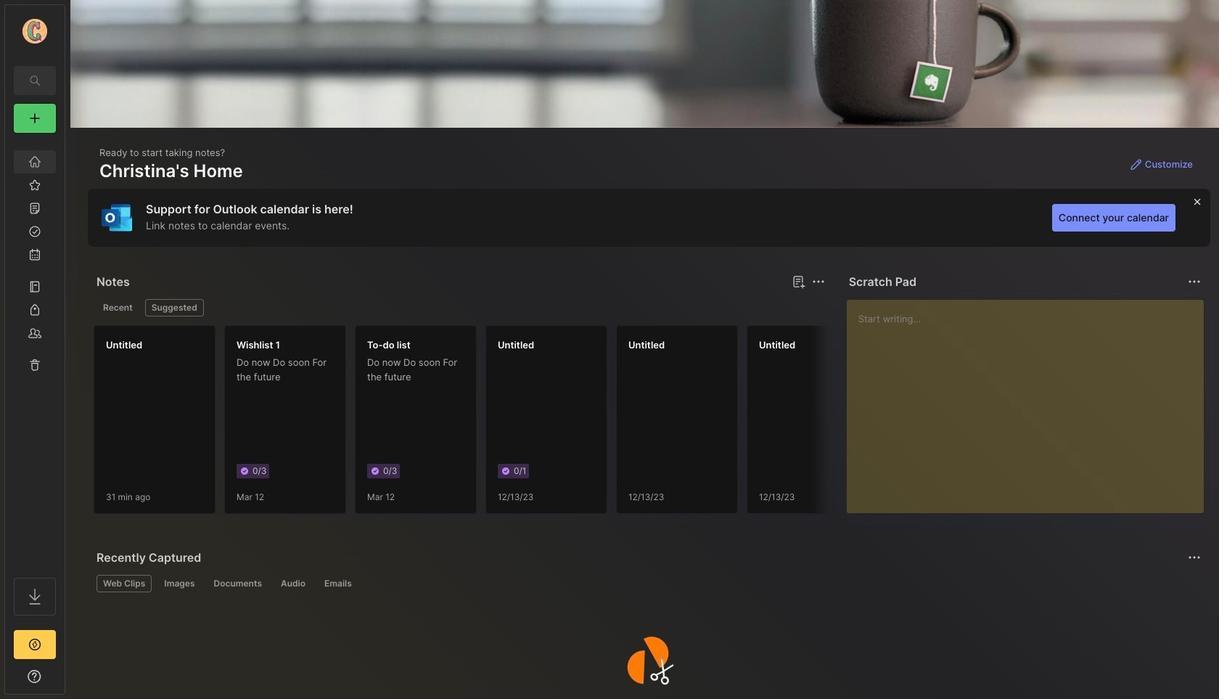 Task type: describe. For each thing, give the bounding box(es) containing it.
WHAT'S NEW field
[[5, 665, 65, 688]]

more actions image
[[1186, 273, 1204, 290]]

Account field
[[5, 17, 65, 46]]

home image
[[28, 155, 42, 169]]

2 tab list from the top
[[97, 575, 1199, 592]]

edit search image
[[26, 72, 44, 89]]

click to expand image
[[64, 672, 74, 690]]

account image
[[23, 19, 47, 44]]

1 tab list from the top
[[97, 299, 823, 317]]

main element
[[0, 0, 70, 699]]

1 horizontal spatial more actions image
[[1186, 549, 1204, 566]]



Task type: locate. For each thing, give the bounding box(es) containing it.
0 vertical spatial more actions image
[[810, 273, 827, 290]]

Start writing… text field
[[859, 300, 1204, 502]]

more actions image
[[810, 273, 827, 290], [1186, 549, 1204, 566]]

upgrade image
[[26, 636, 44, 653]]

tree inside main element
[[5, 142, 65, 565]]

tab
[[97, 299, 139, 317], [145, 299, 204, 317], [97, 575, 152, 592], [158, 575, 201, 592], [207, 575, 269, 592], [274, 575, 312, 592], [318, 575, 358, 592]]

0 horizontal spatial more actions image
[[810, 273, 827, 290]]

tree
[[5, 142, 65, 565]]

1 vertical spatial tab list
[[97, 575, 1199, 592]]

row group
[[94, 325, 1139, 523]]

1 vertical spatial more actions image
[[1186, 549, 1204, 566]]

tab list
[[97, 299, 823, 317], [97, 575, 1199, 592]]

More actions field
[[808, 272, 829, 292], [1185, 272, 1205, 292], [1185, 547, 1205, 568]]

0 vertical spatial tab list
[[97, 299, 823, 317]]



Task type: vqa. For each thing, say whether or not it's contained in the screenshot.
More actions icon
yes



